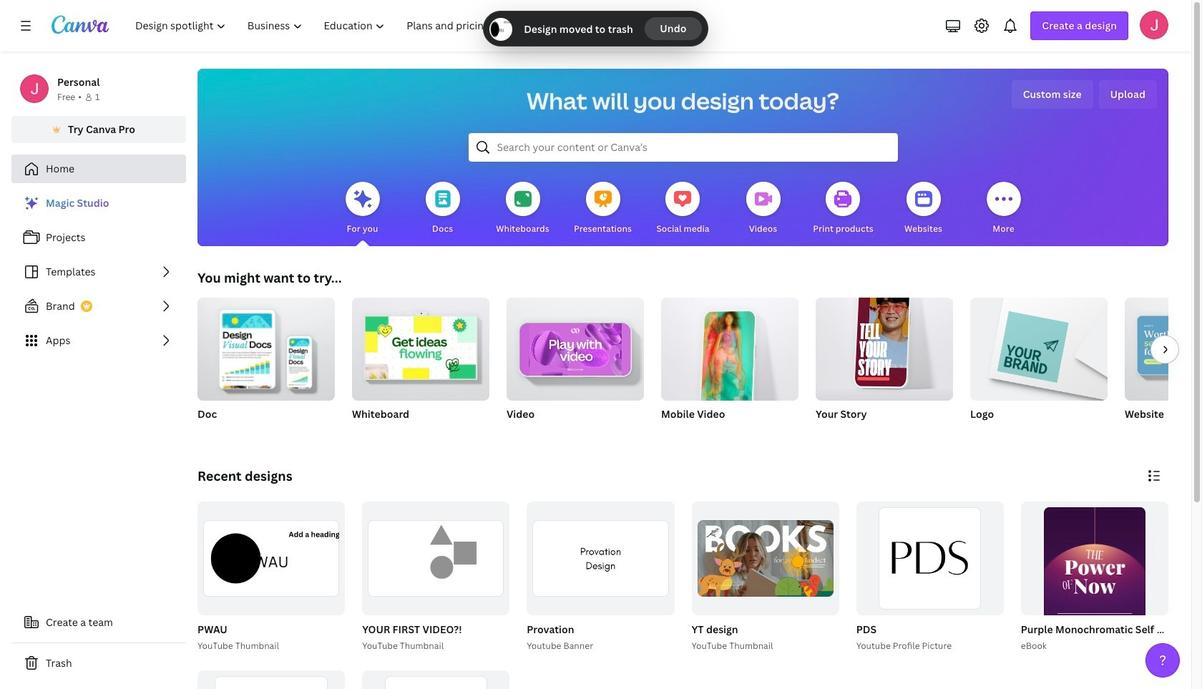 Task type: describe. For each thing, give the bounding box(es) containing it.
top level navigation element
[[126, 11, 575, 40]]



Task type: locate. For each thing, give the bounding box(es) containing it.
None search field
[[468, 133, 898, 162]]

group
[[816, 289, 953, 439], [816, 289, 953, 401], [198, 292, 335, 439], [198, 292, 335, 401], [352, 292, 490, 439], [352, 292, 490, 401], [507, 292, 644, 439], [507, 292, 644, 401], [661, 292, 799, 439], [661, 292, 799, 409], [971, 292, 1108, 439], [971, 292, 1108, 401], [1125, 298, 1202, 439], [1125, 298, 1202, 401], [195, 502, 345, 653], [198, 502, 345, 615], [359, 502, 510, 653], [362, 502, 510, 615], [524, 502, 675, 653], [527, 502, 675, 615], [689, 502, 839, 653], [854, 502, 1004, 653], [1018, 502, 1202, 670], [1021, 502, 1169, 670], [198, 670, 345, 689], [362, 670, 510, 689]]

james peterson image
[[1140, 11, 1169, 39]]

status
[[484, 11, 708, 46]]

list
[[11, 189, 186, 355]]

Search search field
[[497, 134, 869, 161]]



Task type: vqa. For each thing, say whether or not it's contained in the screenshot.
feat.
no



